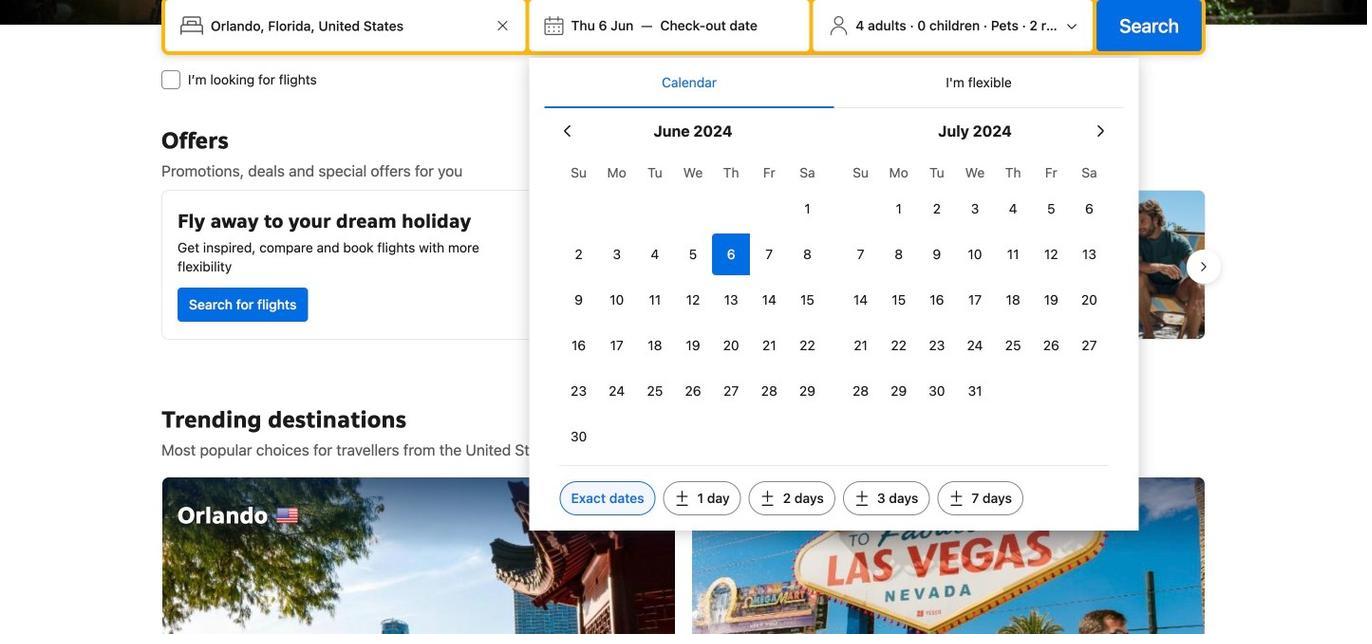 Task type: locate. For each thing, give the bounding box(es) containing it.
28 June 2024 checkbox
[[751, 370, 789, 412]]

cell
[[713, 230, 751, 275]]

26 July 2024 checkbox
[[1033, 325, 1071, 367]]

1 June 2024 checkbox
[[789, 188, 827, 230]]

2 July 2024 checkbox
[[918, 188, 957, 230]]

2 June 2024 checkbox
[[560, 234, 598, 275]]

main content
[[146, 125, 1222, 635]]

15 July 2024 checkbox
[[880, 279, 918, 321]]

27 July 2024 checkbox
[[1071, 325, 1109, 367]]

14 June 2024 checkbox
[[751, 279, 789, 321]]

3 June 2024 checkbox
[[598, 234, 636, 275]]

region
[[146, 182, 1222, 351]]

29 June 2024 checkbox
[[789, 370, 827, 412]]

11 July 2024 checkbox
[[995, 234, 1033, 275]]

4 July 2024 checkbox
[[995, 188, 1033, 230]]

fly away to your dream holiday image
[[542, 206, 660, 324]]

6 June 2024 checkbox
[[713, 234, 751, 275]]

27 June 2024 checkbox
[[713, 370, 751, 412]]

14 July 2024 checkbox
[[842, 279, 880, 321]]

20 July 2024 checkbox
[[1071, 279, 1109, 321]]

12 July 2024 checkbox
[[1033, 234, 1071, 275]]

28 July 2024 checkbox
[[842, 370, 880, 412]]

30 July 2024 checkbox
[[918, 370, 957, 412]]

7 June 2024 checkbox
[[751, 234, 789, 275]]

10 June 2024 checkbox
[[598, 279, 636, 321]]

7 July 2024 checkbox
[[842, 234, 880, 275]]

tab list
[[545, 58, 1124, 109]]

8 June 2024 checkbox
[[789, 234, 827, 275]]

0 horizontal spatial grid
[[560, 154, 827, 458]]

31 July 2024 checkbox
[[957, 370, 995, 412]]

21 June 2024 checkbox
[[751, 325, 789, 367]]

17 July 2024 checkbox
[[957, 279, 995, 321]]

8 July 2024 checkbox
[[880, 234, 918, 275]]

10 July 2024 checkbox
[[957, 234, 995, 275]]

1 July 2024 checkbox
[[880, 188, 918, 230]]

24 July 2024 checkbox
[[957, 325, 995, 367]]

grid
[[560, 154, 827, 458], [842, 154, 1109, 412]]

18 June 2024 checkbox
[[636, 325, 674, 367]]

1 horizontal spatial grid
[[842, 154, 1109, 412]]

16 June 2024 checkbox
[[560, 325, 598, 367]]

26 June 2024 checkbox
[[674, 370, 713, 412]]



Task type: describe. For each thing, give the bounding box(es) containing it.
13 June 2024 checkbox
[[713, 279, 751, 321]]

4 June 2024 checkbox
[[636, 234, 674, 275]]

18 July 2024 checkbox
[[995, 279, 1033, 321]]

15 June 2024 checkbox
[[789, 279, 827, 321]]

19 July 2024 checkbox
[[1033, 279, 1071, 321]]

24 June 2024 checkbox
[[598, 370, 636, 412]]

11 June 2024 checkbox
[[636, 279, 674, 321]]

20 June 2024 checkbox
[[713, 325, 751, 367]]

25 July 2024 checkbox
[[995, 325, 1033, 367]]

9 June 2024 checkbox
[[560, 279, 598, 321]]

23 July 2024 checkbox
[[918, 325, 957, 367]]

9 July 2024 checkbox
[[918, 234, 957, 275]]

12 June 2024 checkbox
[[674, 279, 713, 321]]

25 June 2024 checkbox
[[636, 370, 674, 412]]

22 June 2024 checkbox
[[789, 325, 827, 367]]

2 grid from the left
[[842, 154, 1109, 412]]

3 July 2024 checkbox
[[957, 188, 995, 230]]

22 July 2024 checkbox
[[880, 325, 918, 367]]

23 June 2024 checkbox
[[560, 370, 598, 412]]

30 June 2024 checkbox
[[560, 416, 598, 458]]

17 June 2024 checkbox
[[598, 325, 636, 367]]

13 July 2024 checkbox
[[1071, 234, 1109, 275]]

cell inside grid
[[713, 230, 751, 275]]

16 July 2024 checkbox
[[918, 279, 957, 321]]

29 July 2024 checkbox
[[880, 370, 918, 412]]

5 July 2024 checkbox
[[1033, 188, 1071, 230]]

two people chatting by the pool image
[[693, 191, 1206, 339]]

19 June 2024 checkbox
[[674, 325, 713, 367]]

5 June 2024 checkbox
[[674, 234, 713, 275]]

21 July 2024 checkbox
[[842, 325, 880, 367]]

1 grid from the left
[[560, 154, 827, 458]]

6 July 2024 checkbox
[[1071, 188, 1109, 230]]



Task type: vqa. For each thing, say whether or not it's contained in the screenshot.
United States of America Jan 15-Jan 19, 2 people
no



